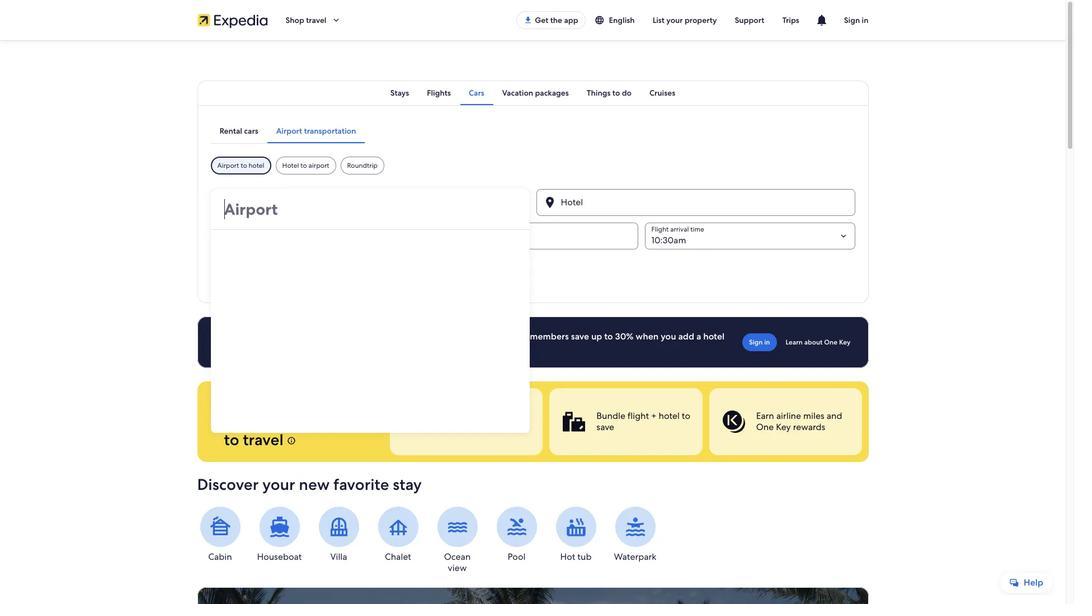 Task type: locate. For each thing, give the bounding box(es) containing it.
over
[[336, 331, 355, 342]]

1 out of 3 element
[[390, 388, 543, 455]]

flight right if at the bottom left of the page
[[486, 410, 508, 422]]

view
[[448, 562, 467, 574]]

1 vertical spatial key
[[776, 421, 791, 433]]

1 horizontal spatial get
[[535, 15, 548, 25]]

airport transportation
[[276, 126, 356, 136]]

0 horizontal spatial key
[[776, 421, 791, 433]]

bundle flight + hotel to save
[[596, 410, 690, 433]]

airport down 'rental'
[[217, 161, 239, 170]]

your right list
[[667, 15, 683, 25]]

100,000
[[357, 331, 392, 342]]

0 horizontal spatial airport
[[217, 161, 239, 170]]

1 vertical spatial one
[[756, 421, 774, 433]]

0 horizontal spatial sign in
[[749, 338, 770, 347]]

a right add
[[697, 331, 701, 342]]

ocean
[[444, 551, 471, 563]]

1 vertical spatial sign
[[749, 338, 763, 347]]

0 vertical spatial save
[[571, 331, 589, 342]]

your for discover
[[262, 474, 295, 495]]

0 vertical spatial airport
[[276, 126, 302, 136]]

save
[[571, 331, 589, 342], [596, 421, 614, 433]]

hotel
[[249, 161, 264, 170], [703, 331, 725, 342], [659, 410, 679, 422]]

vacation packages
[[502, 88, 569, 98]]

save left up
[[571, 331, 589, 342]]

to left do
[[613, 88, 620, 98]]

download the app button image
[[524, 16, 533, 25]]

main content containing expedia makes it easier for everyone to travel
[[0, 40, 1066, 604]]

0 horizontal spatial flight
[[266, 342, 288, 354]]

0 horizontal spatial one
[[756, 421, 774, 433]]

get inside get alerts if flight prices drop
[[437, 410, 452, 422]]

travel
[[306, 15, 326, 25], [243, 430, 284, 450]]

sign right 'communication center icon'
[[844, 15, 860, 25]]

get right download the app button icon
[[535, 15, 548, 25]]

list your property link
[[644, 10, 726, 30]]

to left 10%
[[249, 342, 257, 354]]

2 horizontal spatial flight
[[627, 410, 649, 422]]

2 horizontal spatial hotel
[[703, 331, 725, 342]]

sign in inside dropdown button
[[844, 15, 869, 25]]

1 horizontal spatial airport
[[276, 126, 302, 136]]

1 vertical spatial get
[[437, 410, 452, 422]]

1 horizontal spatial sign
[[844, 15, 860, 25]]

trailing image
[[331, 15, 341, 25]]

0 vertical spatial sign
[[844, 15, 860, 25]]

airport up hotel
[[276, 126, 302, 136]]

0 vertical spatial tab list
[[197, 81, 869, 105]]

1 horizontal spatial key
[[839, 338, 851, 347]]

to right hotel
[[301, 161, 307, 170]]

hotel to airport
[[282, 161, 329, 170]]

waterpark
[[614, 551, 657, 563]]

one right about
[[824, 338, 838, 347]]

flight inside get alerts if flight prices drop
[[486, 410, 508, 422]]

one
[[824, 338, 838, 347], [756, 421, 774, 433]]

1 horizontal spatial a
[[697, 331, 701, 342]]

communication center icon image
[[815, 13, 828, 27]]

flight
[[266, 342, 288, 354], [486, 410, 508, 422], [627, 410, 649, 422]]

airport to hotel
[[217, 161, 264, 170]]

1 vertical spatial tab list
[[211, 119, 365, 143]]

one inside earn airline miles and one key rewards
[[756, 421, 774, 433]]

0 vertical spatial get
[[535, 15, 548, 25]]

miles
[[803, 410, 824, 422]]

1 vertical spatial airport
[[217, 161, 239, 170]]

also,
[[508, 331, 528, 342]]

0 horizontal spatial your
[[262, 474, 295, 495]]

shop
[[286, 15, 304, 25]]

to
[[613, 88, 620, 98], [241, 161, 247, 170], [301, 161, 307, 170], [604, 331, 613, 342], [249, 342, 257, 354], [682, 410, 690, 422], [224, 430, 239, 450]]

1 horizontal spatial travel
[[306, 15, 326, 25]]

0 horizontal spatial save
[[571, 331, 589, 342]]

pool button
[[494, 507, 540, 563]]

prices.
[[479, 331, 506, 342]]

3 out of 3 element
[[709, 388, 862, 455]]

key right "earn"
[[776, 421, 791, 433]]

travel left "xsmall" icon
[[243, 430, 284, 450]]

sign inside dropdown button
[[844, 15, 860, 25]]

packages
[[535, 88, 569, 98]]

chalet
[[385, 551, 411, 563]]

discover
[[197, 474, 259, 495]]

1 vertical spatial travel
[[243, 430, 284, 450]]

things
[[587, 88, 611, 98]]

get for get alerts if flight prices drop
[[437, 410, 452, 422]]

to inside tab list
[[613, 88, 620, 98]]

english button
[[586, 10, 644, 30]]

expedia makes it easier for everyone to travel
[[224, 394, 363, 450]]

1 vertical spatial sign in
[[749, 338, 770, 347]]

get
[[535, 15, 548, 25], [437, 410, 452, 422]]

sign inside "link"
[[749, 338, 763, 347]]

a left 10%
[[259, 342, 264, 354]]

if
[[479, 410, 484, 422]]

flight inside bundle flight + hotel to save
[[627, 410, 649, 422]]

up
[[591, 331, 602, 342]]

villa
[[330, 551, 347, 563]]

for
[[271, 412, 291, 432]]

0 vertical spatial key
[[839, 338, 851, 347]]

in
[[862, 15, 869, 25], [764, 338, 770, 347]]

key right about
[[839, 338, 851, 347]]

your left new
[[262, 474, 295, 495]]

stays link
[[381, 81, 418, 105]]

to down expedia
[[224, 430, 239, 450]]

things to do link
[[578, 81, 641, 105]]

and
[[826, 410, 842, 422]]

1 horizontal spatial hotel
[[659, 410, 679, 422]]

in left learn at the bottom right
[[764, 338, 770, 347]]

airport for airport to hotel
[[217, 161, 239, 170]]

tab list containing rental cars
[[211, 119, 365, 143]]

sign in left learn at the bottom right
[[749, 338, 770, 347]]

1 horizontal spatial in
[[862, 15, 869, 25]]

sign left learn at the bottom right
[[749, 338, 763, 347]]

main content
[[0, 40, 1066, 604]]

with
[[421, 331, 439, 342]]

hotel right add
[[703, 331, 725, 342]]

1 horizontal spatial save
[[596, 421, 614, 433]]

Airport text field
[[211, 189, 530, 229]]

hotel left hotel
[[249, 161, 264, 170]]

flight left +
[[627, 410, 649, 422]]

0 horizontal spatial travel
[[243, 430, 284, 450]]

hotel inside save 10% or more on over 100,000 hotels with member prices. also, members save up to 30% when you add a hotel to a flight
[[703, 331, 725, 342]]

makes
[[286, 394, 331, 414]]

more
[[300, 331, 321, 342]]

your
[[667, 15, 683, 25], [262, 474, 295, 495]]

things to do
[[587, 88, 632, 98]]

to inside expedia makes it easier for everyone to travel
[[224, 430, 239, 450]]

drop
[[463, 421, 483, 433]]

cruises
[[650, 88, 675, 98]]

sign in right 'communication center icon'
[[844, 15, 869, 25]]

0 horizontal spatial in
[[764, 338, 770, 347]]

to right up
[[604, 331, 613, 342]]

flight left or
[[266, 342, 288, 354]]

save left +
[[596, 421, 614, 433]]

1 vertical spatial hotel
[[703, 331, 725, 342]]

one left "airline"
[[756, 421, 774, 433]]

0 vertical spatial hotel
[[249, 161, 264, 170]]

shop travel button
[[277, 7, 350, 34]]

1 horizontal spatial one
[[824, 338, 838, 347]]

your inside main content
[[262, 474, 295, 495]]

tab list containing stays
[[197, 81, 869, 105]]

0 vertical spatial your
[[667, 15, 683, 25]]

1 vertical spatial save
[[596, 421, 614, 433]]

0 horizontal spatial get
[[437, 410, 452, 422]]

flights link
[[418, 81, 460, 105]]

1 horizontal spatial your
[[667, 15, 683, 25]]

1 vertical spatial in
[[764, 338, 770, 347]]

0 vertical spatial sign in
[[844, 15, 869, 25]]

ocean view
[[444, 551, 471, 574]]

1 horizontal spatial sign in
[[844, 15, 869, 25]]

support
[[735, 15, 765, 25]]

0 vertical spatial in
[[862, 15, 869, 25]]

cars link
[[460, 81, 493, 105]]

rewards
[[793, 421, 825, 433]]

tab list
[[197, 81, 869, 105], [211, 119, 365, 143]]

0 vertical spatial travel
[[306, 15, 326, 25]]

to right +
[[682, 410, 690, 422]]

0 horizontal spatial sign
[[749, 338, 763, 347]]

1 horizontal spatial flight
[[486, 410, 508, 422]]

10%
[[270, 331, 287, 342]]

trips
[[782, 15, 799, 25]]

to down rental cars
[[241, 161, 247, 170]]

to inside bundle flight + hotel to save
[[682, 410, 690, 422]]

get left alerts
[[437, 410, 452, 422]]

in right 'communication center icon'
[[862, 15, 869, 25]]

airport
[[276, 126, 302, 136], [217, 161, 239, 170]]

hotel right +
[[659, 410, 679, 422]]

1 vertical spatial your
[[262, 474, 295, 495]]

trips link
[[773, 10, 808, 30]]

0 vertical spatial one
[[824, 338, 838, 347]]

property
[[685, 15, 717, 25]]

list
[[653, 15, 665, 25]]

key
[[839, 338, 851, 347], [776, 421, 791, 433]]

hot
[[560, 551, 575, 563]]

travel left trailing icon
[[306, 15, 326, 25]]

learn about one key
[[786, 338, 851, 347]]

2 vertical spatial hotel
[[659, 410, 679, 422]]

airport inside tab list
[[276, 126, 302, 136]]



Task type: describe. For each thing, give the bounding box(es) containing it.
shop travel
[[286, 15, 326, 25]]

xsmall image
[[287, 436, 296, 445]]

sign in inside "link"
[[749, 338, 770, 347]]

0 horizontal spatial a
[[259, 342, 264, 354]]

about
[[804, 338, 823, 347]]

cruises link
[[641, 81, 684, 105]]

flight inside save 10% or more on over 100,000 hotels with member prices. also, members save up to 30% when you add a hotel to a flight
[[266, 342, 288, 354]]

cabin button
[[197, 507, 243, 563]]

learn about one key link
[[781, 333, 855, 351]]

do
[[622, 88, 632, 98]]

earn
[[756, 410, 774, 422]]

30%
[[615, 331, 634, 342]]

favorite
[[333, 474, 389, 495]]

or
[[289, 331, 298, 342]]

waterpark button
[[612, 507, 658, 563]]

easier
[[224, 412, 267, 432]]

english
[[609, 15, 635, 25]]

when
[[636, 331, 659, 342]]

hot tub
[[560, 551, 592, 563]]

cars
[[244, 126, 258, 136]]

the
[[550, 15, 562, 25]]

new
[[299, 474, 330, 495]]

hotels
[[394, 331, 419, 342]]

your for list
[[667, 15, 683, 25]]

tub
[[578, 551, 592, 563]]

discover your new favorite stay
[[197, 474, 422, 495]]

airport for airport transportation
[[276, 126, 302, 136]]

support link
[[726, 10, 773, 30]]

get the app link
[[517, 11, 586, 29]]

member
[[441, 331, 477, 342]]

hotel
[[282, 161, 299, 170]]

flights
[[427, 88, 451, 98]]

save 10% or more on over 100,000 hotels with member prices. also, members save up to 30% when you add a hotel to a flight
[[249, 331, 725, 354]]

airport transportation link
[[267, 119, 365, 143]]

expedia
[[224, 394, 282, 414]]

vacation
[[502, 88, 533, 98]]

airline
[[776, 410, 801, 422]]

houseboat
[[257, 551, 302, 563]]

0 horizontal spatial hotel
[[249, 161, 264, 170]]

on
[[323, 331, 334, 342]]

get alerts if flight prices drop
[[437, 410, 508, 433]]

it
[[335, 394, 345, 414]]

cabin
[[208, 551, 232, 563]]

chalet button
[[375, 507, 421, 563]]

earn airline miles and one key rewards
[[756, 410, 842, 433]]

save inside save 10% or more on over 100,000 hotels with member prices. also, members save up to 30% when you add a hotel to a flight
[[571, 331, 589, 342]]

hotel inside bundle flight + hotel to save
[[659, 410, 679, 422]]

alerts
[[454, 410, 476, 422]]

airport
[[309, 161, 329, 170]]

travel inside expedia makes it easier for everyone to travel
[[243, 430, 284, 450]]

houseboat button
[[257, 507, 302, 563]]

get for get the app
[[535, 15, 548, 25]]

you
[[661, 331, 676, 342]]

rental cars link
[[211, 119, 267, 143]]

members
[[530, 331, 569, 342]]

learn
[[786, 338, 803, 347]]

vacation packages link
[[493, 81, 578, 105]]

transportation
[[304, 126, 356, 136]]

sign in button
[[835, 7, 878, 34]]

stay
[[393, 474, 422, 495]]

in inside dropdown button
[[862, 15, 869, 25]]

ocean view button
[[434, 507, 480, 574]]

expedia logo image
[[197, 12, 268, 28]]

villa button
[[316, 507, 362, 563]]

roundtrip
[[347, 161, 378, 170]]

2 out of 3 element
[[549, 388, 702, 455]]

sign in link
[[742, 333, 777, 351]]

save
[[249, 331, 268, 342]]

key inside earn airline miles and one key rewards
[[776, 421, 791, 433]]

get the app
[[535, 15, 578, 25]]

pool
[[508, 551, 526, 563]]

travel sale activities deals image
[[197, 587, 869, 604]]

rental cars
[[220, 126, 258, 136]]

list your property
[[653, 15, 717, 25]]

cars
[[469, 88, 484, 98]]

+
[[651, 410, 656, 422]]

travel inside 'shop travel' dropdown button
[[306, 15, 326, 25]]

hot tub button
[[553, 507, 599, 563]]

in inside "link"
[[764, 338, 770, 347]]

everyone
[[295, 412, 363, 432]]

small image
[[594, 15, 605, 25]]

add
[[678, 331, 694, 342]]

save inside bundle flight + hotel to save
[[596, 421, 614, 433]]

stays
[[390, 88, 409, 98]]



Task type: vqa. For each thing, say whether or not it's contained in the screenshot.
view next property themes ICON
no



